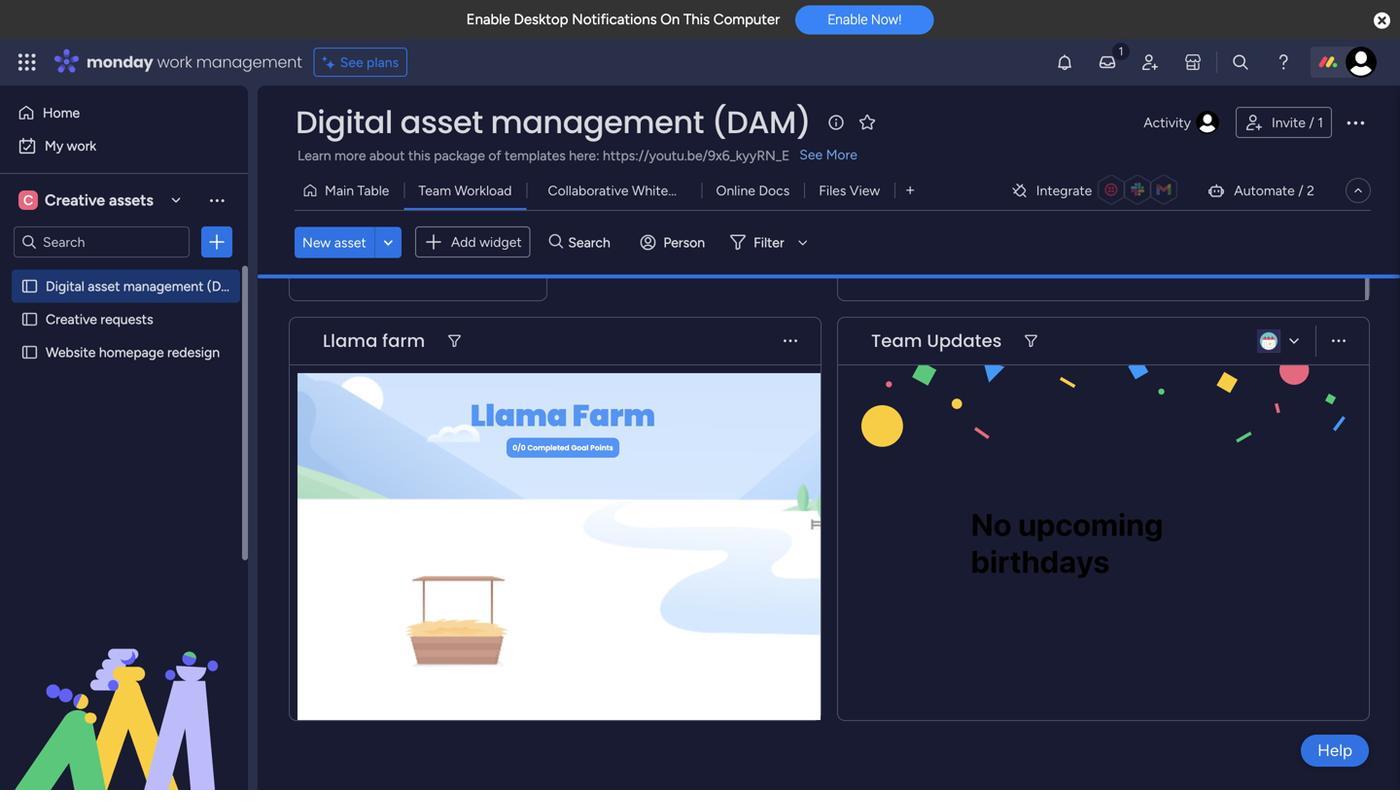Task type: vqa. For each thing, say whether or not it's contained in the screenshot.
Use template
no



Task type: describe. For each thing, give the bounding box(es) containing it.
arrow down image
[[791, 231, 814, 254]]

team workload
[[419, 182, 512, 199]]

templates
[[505, 147, 566, 164]]

main table
[[325, 182, 389, 199]]

collaborative
[[548, 182, 629, 199]]

1 horizontal spatial (dam)
[[712, 101, 811, 144]]

desktop
[[514, 11, 568, 28]]

0 vertical spatial options image
[[1344, 111, 1367, 134]]

1
[[1318, 114, 1323, 131]]

online docs
[[716, 182, 790, 199]]

help
[[1318, 741, 1352, 761]]

new asset
[[302, 234, 366, 251]]

Llama farm field
[[318, 329, 430, 354]]

filter button
[[723, 227, 814, 258]]

automate
[[1234, 182, 1295, 199]]

0 horizontal spatial options image
[[207, 232, 227, 252]]

my work link
[[12, 130, 236, 161]]

widget
[[479, 234, 522, 250]]

activity
[[1144, 114, 1191, 131]]

person button
[[632, 227, 717, 258]]

Search field
[[563, 229, 622, 256]]

v2 search image
[[549, 231, 563, 253]]

1 vertical spatial digital
[[46, 278, 84, 295]]

monday work management
[[87, 51, 302, 73]]

Team Updates field
[[866, 329, 1007, 354]]

add
[[451, 234, 476, 250]]

see plans
[[340, 54, 399, 70]]

now!
[[871, 11, 902, 27]]

redesign
[[167, 344, 220, 361]]

updates
[[927, 329, 1002, 353]]

team for team workload
[[419, 182, 451, 199]]

more
[[826, 146, 857, 163]]

files
[[819, 182, 846, 199]]

enable for enable now!
[[828, 11, 868, 27]]

on
[[660, 11, 680, 28]]

learn
[[298, 147, 331, 164]]

package
[[434, 147, 485, 164]]

home link
[[12, 97, 236, 128]]

new
[[302, 234, 331, 251]]

activity button
[[1136, 107, 1228, 138]]

lottie animation element
[[0, 594, 248, 790]]

https://youtu.be/9x6_kyyrn_e
[[603, 147, 790, 164]]

assets
[[109, 191, 153, 210]]

docs
[[759, 182, 790, 199]]

add to favorites image
[[858, 112, 877, 132]]

creative for creative assets
[[45, 191, 105, 210]]

collapse board header image
[[1351, 183, 1366, 198]]

llama farm
[[323, 329, 425, 353]]

2 vertical spatial management
[[123, 278, 204, 295]]

add view image
[[906, 184, 914, 198]]

public board image for creative requests
[[20, 310, 39, 329]]

my work
[[45, 138, 96, 154]]

public board image
[[20, 343, 39, 362]]

farm
[[382, 329, 425, 353]]

enable for enable desktop notifications on this computer
[[466, 11, 510, 28]]

files view
[[819, 182, 880, 199]]

dapulse close image
[[1374, 11, 1390, 31]]

collaborative whiteboard button
[[526, 175, 704, 206]]

home
[[43, 105, 80, 121]]

2 vertical spatial asset
[[88, 278, 120, 295]]

of
[[488, 147, 501, 164]]

invite
[[1272, 114, 1306, 131]]

online docs button
[[702, 175, 804, 206]]

work for monday
[[157, 51, 192, 73]]

files view button
[[804, 175, 895, 206]]

requests
[[100, 311, 153, 328]]

0 vertical spatial management
[[196, 51, 302, 73]]

0 vertical spatial digital
[[296, 101, 393, 144]]

add widget button
[[415, 227, 531, 258]]



Task type: locate. For each thing, give the bounding box(es) containing it.
filter
[[754, 234, 784, 251]]

2
[[1307, 182, 1315, 199]]

collaborative whiteboard
[[548, 182, 704, 199]]

0 horizontal spatial more dots image
[[784, 334, 797, 348]]

digital up creative requests
[[46, 278, 84, 295]]

digital
[[296, 101, 393, 144], [46, 278, 84, 295]]

1 horizontal spatial see
[[799, 146, 823, 163]]

asset right new on the left of the page
[[334, 234, 366, 251]]

team for team updates
[[871, 329, 922, 353]]

learn more about this package of templates here: https://youtu.be/9x6_kyyrn_e see more
[[298, 146, 857, 164]]

monday
[[87, 51, 153, 73]]

2 public board image from the top
[[20, 310, 39, 329]]

/ inside button
[[1309, 114, 1314, 131]]

my
[[45, 138, 63, 154]]

0 horizontal spatial asset
[[88, 278, 120, 295]]

integrate
[[1036, 182, 1092, 199]]

1 vertical spatial team
[[871, 329, 922, 353]]

plans
[[367, 54, 399, 70]]

0 vertical spatial creative
[[45, 191, 105, 210]]

work right monday
[[157, 51, 192, 73]]

0 vertical spatial work
[[157, 51, 192, 73]]

0 horizontal spatial digital asset management (dam)
[[46, 278, 247, 295]]

table
[[357, 182, 389, 199]]

options image
[[1344, 111, 1367, 134], [207, 232, 227, 252]]

update feed image
[[1098, 53, 1117, 72]]

home option
[[12, 97, 236, 128]]

0 vertical spatial team
[[419, 182, 451, 199]]

/ for 1
[[1309, 114, 1314, 131]]

team workload button
[[404, 175, 526, 206]]

creative right workspace image
[[45, 191, 105, 210]]

/ left 1
[[1309, 114, 1314, 131]]

1 vertical spatial /
[[1298, 182, 1304, 199]]

/ left 2
[[1298, 182, 1304, 199]]

0 horizontal spatial /
[[1298, 182, 1304, 199]]

1 vertical spatial public board image
[[20, 310, 39, 329]]

creative inside workspace selection element
[[45, 191, 105, 210]]

/ for 2
[[1298, 182, 1304, 199]]

0 vertical spatial digital asset management (dam)
[[296, 101, 811, 144]]

workload
[[454, 182, 512, 199]]

1 horizontal spatial work
[[157, 51, 192, 73]]

creative
[[45, 191, 105, 210], [46, 311, 97, 328]]

2 horizontal spatial asset
[[400, 101, 483, 144]]

1 vertical spatial work
[[67, 138, 96, 154]]

digital asset management (dam) up requests
[[46, 278, 247, 295]]

select product image
[[18, 53, 37, 72]]

work right the my
[[67, 138, 96, 154]]

new asset button
[[295, 227, 374, 258]]

public board image
[[20, 277, 39, 296], [20, 310, 39, 329]]

help image
[[1274, 53, 1293, 72]]

list box
[[0, 266, 248, 632]]

john smith image
[[1346, 47, 1377, 78]]

0 vertical spatial public board image
[[20, 277, 39, 296]]

invite / 1 button
[[1236, 107, 1332, 138]]

whiteboard
[[632, 182, 704, 199]]

team down this
[[419, 182, 451, 199]]

Digital asset management (DAM) field
[[291, 101, 816, 144]]

this
[[684, 11, 710, 28]]

0 vertical spatial (dam)
[[712, 101, 811, 144]]

integrate button
[[1003, 170, 1191, 211]]

here:
[[569, 147, 600, 164]]

1 vertical spatial options image
[[207, 232, 227, 252]]

main
[[325, 182, 354, 199]]

asset
[[400, 101, 483, 144], [334, 234, 366, 251], [88, 278, 120, 295]]

1 vertical spatial asset
[[334, 234, 366, 251]]

enable left 'desktop'
[[466, 11, 510, 28]]

2 more dots image from the left
[[1332, 334, 1346, 348]]

0 horizontal spatial work
[[67, 138, 96, 154]]

more
[[335, 147, 366, 164]]

search everything image
[[1231, 53, 1250, 72]]

option
[[0, 269, 248, 273]]

0 horizontal spatial (dam)
[[207, 278, 247, 295]]

enable inside enable now! button
[[828, 11, 868, 27]]

invite members image
[[1141, 53, 1160, 72]]

team updates
[[871, 329, 1002, 353]]

options image down workspace options icon
[[207, 232, 227, 252]]

monday marketplace image
[[1183, 53, 1203, 72]]

(dam) up online docs
[[712, 101, 811, 144]]

work for my
[[67, 138, 96, 154]]

1 horizontal spatial digital
[[296, 101, 393, 144]]

work
[[157, 51, 192, 73], [67, 138, 96, 154]]

digital asset management (dam) up templates
[[296, 101, 811, 144]]

/
[[1309, 114, 1314, 131], [1298, 182, 1304, 199]]

0 vertical spatial see
[[340, 54, 363, 70]]

homepage
[[99, 344, 164, 361]]

team left 'updates'
[[871, 329, 922, 353]]

1 vertical spatial creative
[[46, 311, 97, 328]]

see more link
[[798, 145, 859, 164]]

1 horizontal spatial /
[[1309, 114, 1314, 131]]

notifications image
[[1055, 53, 1074, 72]]

1 more dots image from the left
[[784, 334, 797, 348]]

see left plans
[[340, 54, 363, 70]]

digital asset management (dam)
[[296, 101, 811, 144], [46, 278, 247, 295]]

1 vertical spatial digital asset management (dam)
[[46, 278, 247, 295]]

0 horizontal spatial team
[[419, 182, 451, 199]]

team inside button
[[419, 182, 451, 199]]

this
[[408, 147, 431, 164]]

1 horizontal spatial more dots image
[[1332, 334, 1346, 348]]

1 horizontal spatial options image
[[1344, 111, 1367, 134]]

website homepage redesign
[[46, 344, 220, 361]]

1 vertical spatial see
[[799, 146, 823, 163]]

(dam)
[[712, 101, 811, 144], [207, 278, 247, 295]]

0 vertical spatial asset
[[400, 101, 483, 144]]

enable now! button
[[796, 5, 934, 34]]

1 enable from the left
[[466, 11, 510, 28]]

workspace options image
[[207, 190, 227, 210]]

enable desktop notifications on this computer
[[466, 11, 780, 28]]

view
[[850, 182, 880, 199]]

enable now!
[[828, 11, 902, 27]]

person
[[663, 234, 705, 251]]

(dam) up redesign at the top of page
[[207, 278, 247, 295]]

creative for creative requests
[[46, 311, 97, 328]]

my work option
[[12, 130, 236, 161]]

public board image for digital asset management (dam)
[[20, 277, 39, 296]]

llama
[[323, 329, 378, 353]]

0 horizontal spatial see
[[340, 54, 363, 70]]

see plans button
[[314, 48, 408, 77]]

2 enable from the left
[[828, 11, 868, 27]]

asset up creative requests
[[88, 278, 120, 295]]

creative requests
[[46, 311, 153, 328]]

options image right 1
[[1344, 111, 1367, 134]]

Search in workspace field
[[41, 231, 162, 253]]

see inside button
[[340, 54, 363, 70]]

1 horizontal spatial asset
[[334, 234, 366, 251]]

team
[[419, 182, 451, 199], [871, 329, 922, 353]]

1 public board image from the top
[[20, 277, 39, 296]]

see
[[340, 54, 363, 70], [799, 146, 823, 163]]

1 vertical spatial management
[[491, 101, 704, 144]]

1 horizontal spatial team
[[871, 329, 922, 353]]

website
[[46, 344, 96, 361]]

1 horizontal spatial digital asset management (dam)
[[296, 101, 811, 144]]

invite / 1
[[1272, 114, 1323, 131]]

creative up website
[[46, 311, 97, 328]]

notifications
[[572, 11, 657, 28]]

about
[[369, 147, 405, 164]]

1 image
[[1112, 40, 1130, 62]]

management
[[196, 51, 302, 73], [491, 101, 704, 144], [123, 278, 204, 295]]

c
[[23, 192, 33, 209]]

lottie animation image
[[0, 594, 248, 790]]

creative assets
[[45, 191, 153, 210]]

enable
[[466, 11, 510, 28], [828, 11, 868, 27]]

automate / 2
[[1234, 182, 1315, 199]]

workspace image
[[18, 190, 38, 211]]

1 vertical spatial (dam)
[[207, 278, 247, 295]]

show board description image
[[825, 113, 848, 132]]

see inside learn more about this package of templates here: https://youtu.be/9x6_kyyrn_e see more
[[799, 146, 823, 163]]

0 horizontal spatial enable
[[466, 11, 510, 28]]

main table button
[[295, 175, 404, 206]]

0 horizontal spatial digital
[[46, 278, 84, 295]]

list box containing digital asset management (dam)
[[0, 266, 248, 632]]

workspace selection element
[[18, 189, 156, 212]]

digital up more
[[296, 101, 393, 144]]

work inside option
[[67, 138, 96, 154]]

more dots image
[[784, 334, 797, 348], [1332, 334, 1346, 348]]

see left more
[[799, 146, 823, 163]]

asset up package
[[400, 101, 483, 144]]

add widget
[[451, 234, 522, 250]]

online
[[716, 182, 755, 199]]

team inside field
[[871, 329, 922, 353]]

angle down image
[[384, 235, 393, 250]]

computer
[[713, 11, 780, 28]]

asset inside "button"
[[334, 234, 366, 251]]

enable left now!
[[828, 11, 868, 27]]

1 horizontal spatial enable
[[828, 11, 868, 27]]

0 vertical spatial /
[[1309, 114, 1314, 131]]

help button
[[1301, 735, 1369, 767]]



